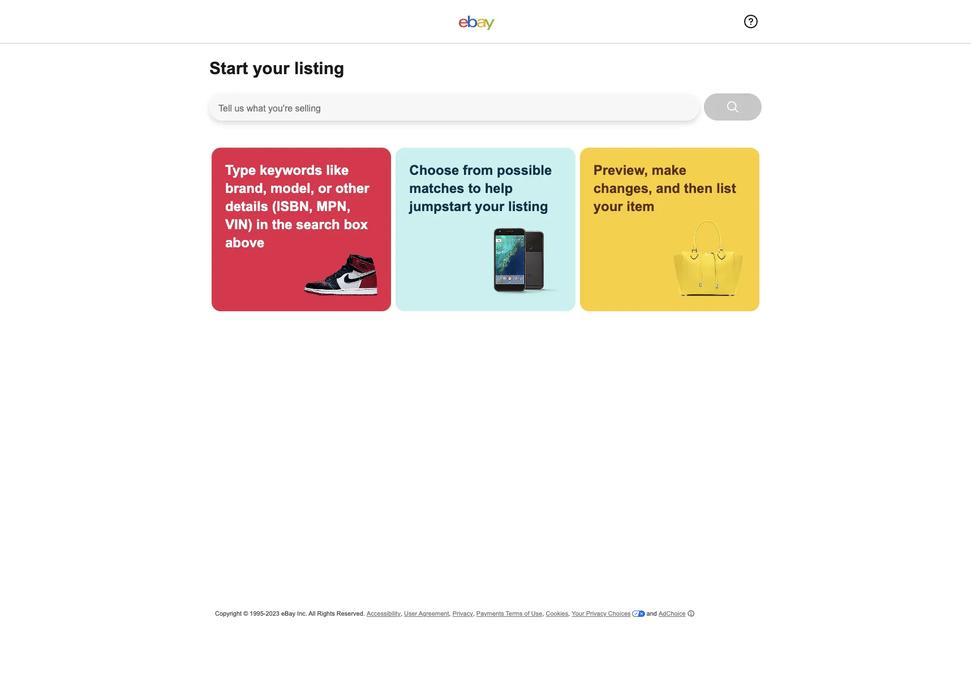 Task type: locate. For each thing, give the bounding box(es) containing it.
details
[[225, 199, 268, 214]]

list
[[717, 181, 736, 196]]

, left your
[[568, 610, 570, 617]]

accessibility link
[[367, 610, 401, 617]]

, left the payments on the bottom of the page
[[473, 610, 475, 617]]

and down make
[[656, 181, 680, 196]]

preview, make changes, and then list your item
[[594, 162, 736, 214]]

use
[[531, 610, 542, 617]]

changes,
[[594, 181, 652, 196]]

above
[[225, 235, 265, 250]]

and
[[656, 181, 680, 196], [647, 610, 657, 617]]

2 , from the left
[[449, 610, 451, 617]]

1 horizontal spatial listing
[[508, 199, 548, 214]]

1 horizontal spatial your
[[475, 199, 505, 214]]

listing inside choose from possible matches to help jumpstart your listing
[[508, 199, 548, 214]]

user
[[404, 610, 417, 617]]

1 privacy from the left
[[453, 610, 473, 617]]

2 privacy from the left
[[586, 610, 607, 617]]

the
[[272, 217, 292, 232]]

your privacy choices link
[[572, 610, 645, 617]]

adchoice
[[659, 610, 686, 617]]

cookies link
[[546, 610, 568, 617]]

0 horizontal spatial privacy
[[453, 610, 473, 617]]

your right start
[[253, 59, 290, 78]]

1 , from the left
[[401, 610, 402, 617]]

start your listing
[[209, 59, 344, 78]]

type
[[225, 162, 256, 178]]

other
[[335, 181, 369, 196]]

privacy right your
[[586, 610, 607, 617]]

your down the help
[[475, 199, 505, 214]]

make
[[652, 162, 687, 178]]

1 horizontal spatial privacy
[[586, 610, 607, 617]]

brand,
[[225, 181, 267, 196]]

and left adchoice
[[647, 610, 657, 617]]

reserved.
[[337, 610, 365, 617]]

type keywords like brand, model, or other details (isbn, mpn, vin) in the search box above
[[225, 162, 369, 250]]

, left user
[[401, 610, 402, 617]]

1 vertical spatial listing
[[508, 199, 548, 214]]

vin)
[[225, 217, 252, 232]]

item
[[627, 199, 655, 214]]

, left privacy link
[[449, 610, 451, 617]]

rights
[[317, 610, 335, 617]]

payments
[[476, 610, 504, 617]]

and inside preview, make changes, and then list your item
[[656, 181, 680, 196]]

and adchoice
[[645, 610, 686, 617]]

start
[[209, 59, 248, 78]]

privacy left the payments on the bottom of the page
[[453, 610, 473, 617]]

image3 image
[[670, 220, 746, 296]]

jumpstart
[[409, 199, 471, 214]]

2023
[[266, 610, 280, 617]]

matches
[[409, 181, 465, 196]]

0 horizontal spatial your
[[253, 59, 290, 78]]

2 horizontal spatial your
[[594, 199, 623, 214]]

,
[[401, 610, 402, 617], [449, 610, 451, 617], [473, 610, 475, 617], [542, 610, 544, 617], [568, 610, 570, 617]]

copyright © 1995-2023 ebay inc. all rights reserved. accessibility , user agreement , privacy , payments terms of use , cookies , your privacy choices
[[215, 610, 631, 617]]

0 horizontal spatial listing
[[294, 59, 344, 78]]

0 vertical spatial and
[[656, 181, 680, 196]]

inc.
[[297, 610, 307, 617]]

3 , from the left
[[473, 610, 475, 617]]

of
[[524, 610, 530, 617]]

listing
[[294, 59, 344, 78], [508, 199, 548, 214]]

choose from possible matches to help jumpstart your listing
[[409, 162, 552, 214]]

your
[[253, 59, 290, 78], [475, 199, 505, 214], [594, 199, 623, 214]]

privacy
[[453, 610, 473, 617], [586, 610, 607, 617]]

user agreement link
[[404, 610, 449, 617]]

1 vertical spatial and
[[647, 610, 657, 617]]

your down changes, at the top right of page
[[594, 199, 623, 214]]

like
[[326, 162, 349, 178]]

then
[[684, 181, 713, 196]]

, left cookies
[[542, 610, 544, 617]]



Task type: vqa. For each thing, say whether or not it's contained in the screenshot.
OR
yes



Task type: describe. For each thing, give the bounding box(es) containing it.
all
[[309, 610, 316, 617]]

0 vertical spatial listing
[[294, 59, 344, 78]]

Tell us what you're selling text field
[[209, 93, 700, 121]]

payments terms of use link
[[476, 610, 542, 617]]

ebay
[[281, 610, 295, 617]]

preview,
[[594, 162, 648, 178]]

©
[[243, 610, 248, 617]]

5 , from the left
[[568, 610, 570, 617]]

search
[[296, 217, 340, 232]]

box
[[344, 217, 368, 232]]

agreement
[[419, 610, 449, 617]]

(isbn,
[[272, 199, 313, 214]]

choose
[[409, 162, 459, 178]]

terms
[[506, 610, 523, 617]]

or
[[318, 181, 332, 196]]

copyright
[[215, 610, 242, 617]]

your
[[572, 610, 584, 617]]

image2 image
[[486, 217, 562, 296]]

keywords
[[260, 162, 322, 178]]

mpn,
[[317, 199, 351, 214]]

choices
[[608, 610, 631, 617]]

to
[[468, 181, 481, 196]]

accessibility
[[367, 610, 401, 617]]

from
[[463, 162, 493, 178]]

1995-
[[250, 610, 266, 617]]

your inside choose from possible matches to help jumpstart your listing
[[475, 199, 505, 214]]

help
[[485, 181, 513, 196]]

possible
[[497, 162, 552, 178]]

in
[[256, 217, 268, 232]]

adchoice link
[[659, 610, 694, 618]]

privacy link
[[453, 610, 473, 617]]

model,
[[271, 181, 314, 196]]

your inside preview, make changes, and then list your item
[[594, 199, 623, 214]]

image1 image
[[302, 252, 378, 296]]

cookies
[[546, 610, 568, 617]]

4 , from the left
[[542, 610, 544, 617]]



